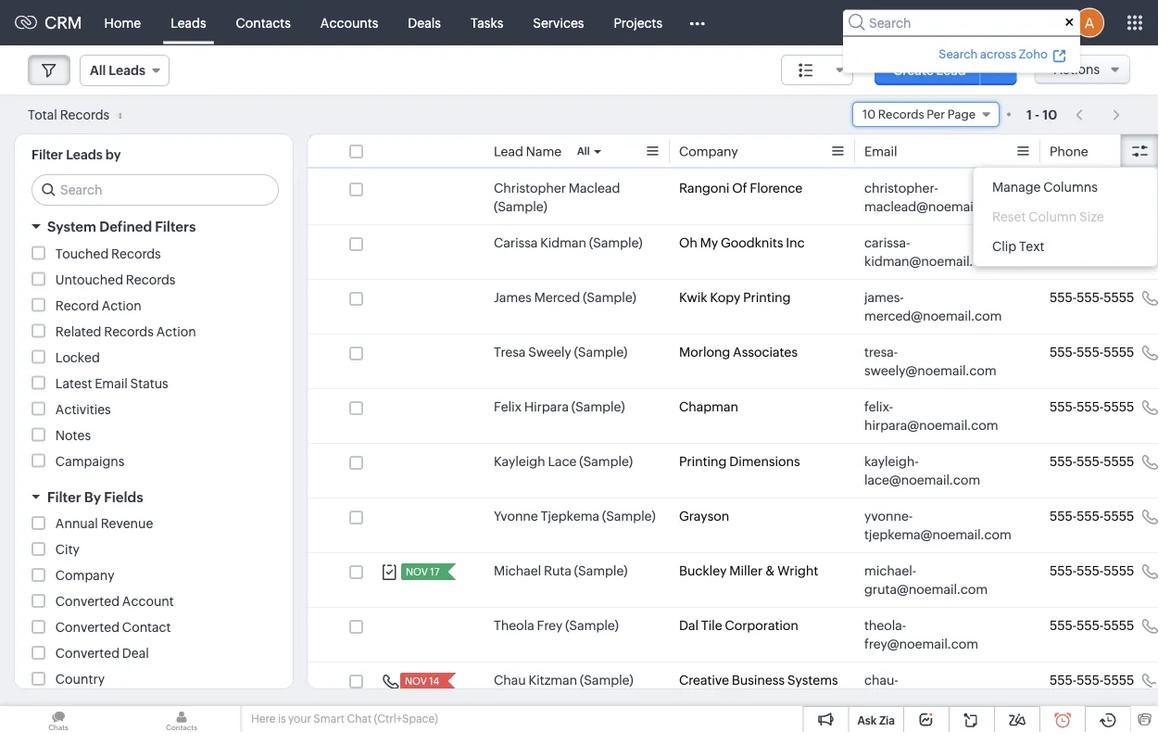Task type: describe. For each thing, give the bounding box(es) containing it.
maclead@noemail.com
[[865, 199, 1008, 214]]

hirpara
[[524, 400, 569, 414]]

yvonne
[[494, 509, 538, 524]]

michael-
[[865, 564, 917, 578]]

carissa kidman (sample) link
[[494, 234, 643, 252]]

system defined filters
[[47, 219, 196, 235]]

deal
[[122, 646, 149, 661]]

actions
[[1054, 62, 1100, 77]]

tasks link
[[456, 0, 518, 45]]

kidman
[[541, 235, 587, 250]]

tresa- sweely@noemail.com
[[865, 345, 997, 378]]

michael- gruta@noemail.com
[[865, 564, 988, 597]]

city
[[55, 542, 80, 557]]

total
[[28, 107, 57, 122]]

sweely@noemail.com
[[865, 363, 997, 378]]

home
[[104, 15, 141, 30]]

1 vertical spatial lead
[[494, 144, 524, 159]]

inc
[[786, 235, 805, 250]]

records for 10
[[879, 108, 925, 121]]

chau-
[[865, 673, 899, 688]]

country
[[55, 672, 105, 687]]

filter by fields button
[[15, 481, 293, 514]]

carissa
[[494, 235, 538, 250]]

felix hirpara (sample)
[[494, 400, 625, 414]]

10 records per page
[[863, 108, 976, 121]]

kayleigh- lace@noemail.com
[[865, 454, 981, 488]]

nov for michael
[[406, 566, 428, 578]]

5555 for kayleigh- lace@noemail.com
[[1104, 454, 1135, 469]]

10 Records Per Page field
[[853, 102, 1000, 127]]

chat
[[347, 713, 372, 725]]

campaigns
[[55, 454, 125, 469]]

buckley
[[679, 564, 727, 578]]

leads inside 'link'
[[171, 15, 206, 30]]

1 horizontal spatial printing
[[744, 290, 791, 305]]

text
[[1020, 239, 1045, 254]]

untouched
[[55, 272, 123, 287]]

florence
[[750, 181, 803, 196]]

chau
[[494, 673, 526, 688]]

yvonne- tjepkema@noemail.com link
[[865, 507, 1013, 544]]

converted account
[[55, 594, 174, 609]]

5555 for theola- frey@noemail.com
[[1104, 618, 1135, 633]]

rangoni
[[679, 181, 730, 196]]

555-555-5555 for michael- gruta@noemail.com
[[1050, 564, 1135, 578]]

james merced (sample) link
[[494, 288, 637, 307]]

manage
[[993, 180, 1041, 195]]

records for total
[[60, 107, 110, 122]]

michael ruta (sample) link
[[494, 562, 628, 580]]

search
[[939, 47, 978, 61]]

(sample) for james merced (sample)
[[583, 290, 637, 305]]

tresa-
[[865, 345, 898, 360]]

0 horizontal spatial action
[[102, 298, 141, 313]]

(ctrl+space)
[[374, 713, 438, 725]]

felix hirpara (sample) link
[[494, 398, 625, 416]]

1 vertical spatial action
[[156, 324, 196, 339]]

yvonne tjepkema (sample)
[[494, 509, 656, 524]]

5555 for james- merced@noemail.com
[[1104, 290, 1135, 305]]

5555 for tresa- sweely@noemail.com
[[1104, 345, 1135, 360]]

tresa sweely (sample)
[[494, 345, 628, 360]]

services
[[533, 15, 584, 30]]

system
[[47, 219, 96, 235]]

-
[[1035, 107, 1040, 122]]

chau kitzman (sample) link
[[494, 671, 634, 690]]

here is your smart chat (ctrl+space)
[[251, 713, 438, 725]]

kitzman
[[529, 673, 578, 688]]

kayleigh lace (sample)
[[494, 454, 633, 469]]

kopy
[[710, 290, 741, 305]]

create lead button
[[875, 55, 985, 85]]

christopher-
[[865, 181, 939, 196]]

account
[[122, 594, 174, 609]]

dimensions
[[730, 454, 801, 469]]

business
[[732, 673, 785, 688]]

rangoni of florence
[[679, 181, 803, 196]]

activities
[[55, 402, 111, 417]]

555-555-5555 for carissa- kidman@noemail.com
[[1050, 235, 1135, 250]]

0 vertical spatial company
[[679, 144, 738, 159]]

theola-
[[865, 618, 907, 633]]

loading image
[[112, 113, 121, 119]]

contacts image
[[123, 706, 240, 732]]

zoho
[[1019, 47, 1048, 61]]

crm
[[44, 13, 82, 32]]

printing dimensions
[[679, 454, 801, 469]]

by
[[84, 489, 101, 505]]

tile
[[702, 618, 723, 633]]

status
[[130, 376, 168, 391]]

crm link
[[15, 13, 82, 32]]

oh
[[679, 235, 698, 250]]

filter for filter leads by
[[32, 147, 63, 162]]

(sample) for theola frey (sample)
[[566, 618, 619, 633]]

morlong associates
[[679, 345, 798, 360]]

touched
[[55, 246, 109, 261]]

miller
[[730, 564, 763, 578]]

records for untouched
[[126, 272, 176, 287]]

Search text field
[[32, 175, 278, 205]]

555-555-5555 for theola- frey@noemail.com
[[1050, 618, 1135, 633]]

leads for all leads
[[109, 63, 145, 78]]

converted contact
[[55, 620, 171, 635]]

buckley miller & wright
[[679, 564, 819, 578]]

create
[[894, 63, 934, 77]]

(sample) for chau kitzman (sample)
[[580, 673, 634, 688]]

nov for chau
[[405, 676, 427, 687]]

tresa- sweely@noemail.com link
[[865, 343, 1013, 380]]

search across zoho link
[[937, 44, 1070, 63]]

frey
[[537, 618, 563, 633]]

0 horizontal spatial company
[[55, 568, 114, 583]]

here
[[251, 713, 276, 725]]

james
[[494, 290, 532, 305]]

Other Modules field
[[678, 8, 718, 38]]

Search field
[[844, 10, 1081, 36]]

creative
[[679, 673, 730, 688]]

555-555-5555 for tresa- sweely@noemail.com
[[1050, 345, 1135, 360]]

tasks
[[471, 15, 504, 30]]

555-555-5555 for james- merced@noemail.com
[[1050, 290, 1135, 305]]

555-555-5555 for christopher- maclead@noemail.com
[[1050, 181, 1135, 196]]

creative business systems
[[679, 673, 839, 688]]

christopher maclead (sample)
[[494, 181, 620, 214]]

chau- kitzman@noemail.com link
[[865, 671, 1013, 708]]



Task type: locate. For each thing, give the bounding box(es) containing it.
converted for converted account
[[55, 594, 120, 609]]

name
[[526, 144, 562, 159]]

2 5555 from the top
[[1104, 235, 1135, 250]]

nov left 17 at the left bottom
[[406, 566, 428, 578]]

1 horizontal spatial action
[[156, 324, 196, 339]]

related
[[55, 324, 101, 339]]

row group containing christopher maclead (sample)
[[308, 171, 1159, 717]]

0 vertical spatial converted
[[55, 594, 120, 609]]

kayleigh
[[494, 454, 546, 469]]

5555 for yvonne- tjepkema@noemail.com
[[1104, 509, 1135, 524]]

2 converted from the top
[[55, 620, 120, 635]]

1 vertical spatial filter
[[47, 489, 81, 505]]

converted up converted contact
[[55, 594, 120, 609]]

converted for converted contact
[[55, 620, 120, 635]]

yvonne- tjepkema@noemail.com
[[865, 509, 1012, 542]]

profile element
[[1064, 0, 1116, 45]]

1 vertical spatial nov
[[405, 676, 427, 687]]

filters
[[155, 219, 196, 235]]

accounts link
[[306, 0, 393, 45]]

(sample) inside christopher maclead (sample)
[[494, 199, 548, 214]]

6 555-555-5555 from the top
[[1050, 454, 1135, 469]]

converted up the country
[[55, 646, 120, 661]]

kayleigh-
[[865, 454, 919, 469]]

lead down search
[[937, 63, 967, 77]]

(sample) inside 'link'
[[574, 564, 628, 578]]

10 left per
[[863, 108, 876, 121]]

records down touched records
[[126, 272, 176, 287]]

leads inside field
[[109, 63, 145, 78]]

is
[[278, 713, 286, 725]]

smart
[[314, 713, 345, 725]]

company up rangoni
[[679, 144, 738, 159]]

associates
[[733, 345, 798, 360]]

across
[[981, 47, 1017, 61]]

action up status
[[156, 324, 196, 339]]

latest email status
[[55, 376, 168, 391]]

converted for converted deal
[[55, 646, 120, 661]]

8 5555 from the top
[[1104, 564, 1135, 578]]

3 converted from the top
[[55, 646, 120, 661]]

michael ruta (sample)
[[494, 564, 628, 578]]

1 horizontal spatial lead
[[937, 63, 967, 77]]

fields
[[104, 489, 143, 505]]

1 vertical spatial leads
[[109, 63, 145, 78]]

your
[[288, 713, 311, 725]]

nov
[[406, 566, 428, 578], [405, 676, 427, 687]]

system defined filters button
[[15, 210, 293, 243]]

(sample) right merced
[[583, 290, 637, 305]]

1 - 10
[[1027, 107, 1058, 122]]

corporation
[[725, 618, 799, 633]]

theola- frey@noemail.com
[[865, 618, 979, 652]]

2 vertical spatial converted
[[55, 646, 120, 661]]

1 vertical spatial converted
[[55, 620, 120, 635]]

carissa- kidman@noemail.com link
[[865, 234, 1013, 271]]

1 horizontal spatial all
[[578, 146, 590, 157]]

4 555-555-5555 from the top
[[1050, 345, 1135, 360]]

1 555-555-5555 from the top
[[1050, 181, 1135, 196]]

(sample) right kidman
[[589, 235, 643, 250]]

0 vertical spatial printing
[[744, 290, 791, 305]]

All Leads field
[[80, 55, 169, 86]]

(sample) right hirpara
[[572, 400, 625, 414]]

converted
[[55, 594, 120, 609], [55, 620, 120, 635], [55, 646, 120, 661]]

christopher- maclead@noemail.com
[[865, 181, 1008, 214]]

james- merced@noemail.com link
[[865, 288, 1013, 325]]

(sample) right the tjepkema
[[602, 509, 656, 524]]

10 5555 from the top
[[1104, 673, 1135, 688]]

all up maclead
[[578, 146, 590, 157]]

&
[[766, 564, 775, 578]]

printing right kopy
[[744, 290, 791, 305]]

(sample) for tresa sweely (sample)
[[574, 345, 628, 360]]

1 vertical spatial printing
[[679, 454, 727, 469]]

by
[[105, 147, 121, 162]]

1 vertical spatial company
[[55, 568, 114, 583]]

2 555-555-5555 from the top
[[1050, 235, 1135, 250]]

filter inside dropdown button
[[47, 489, 81, 505]]

(sample) down christopher
[[494, 199, 548, 214]]

row group
[[308, 171, 1159, 717]]

home link
[[90, 0, 156, 45]]

james-
[[865, 290, 904, 305]]

0 vertical spatial leads
[[171, 15, 206, 30]]

ask
[[858, 714, 877, 727]]

2 horizontal spatial leads
[[171, 15, 206, 30]]

email right latest
[[95, 376, 128, 391]]

records left loading icon
[[60, 107, 110, 122]]

printing
[[744, 290, 791, 305], [679, 454, 727, 469]]

nov 17
[[406, 566, 440, 578]]

record action
[[55, 298, 141, 313]]

0 vertical spatial all
[[90, 63, 106, 78]]

555-555-5555 for felix- hirpara@noemail.com
[[1050, 400, 1135, 414]]

create lead
[[894, 63, 967, 77]]

1 horizontal spatial email
[[865, 144, 898, 159]]

all up total records
[[90, 63, 106, 78]]

1 vertical spatial email
[[95, 376, 128, 391]]

james- merced@noemail.com
[[865, 290, 1002, 324]]

555-555-5555
[[1050, 181, 1135, 196], [1050, 235, 1135, 250], [1050, 290, 1135, 305], [1050, 345, 1135, 360], [1050, 400, 1135, 414], [1050, 454, 1135, 469], [1050, 509, 1135, 524], [1050, 564, 1135, 578], [1050, 618, 1135, 633], [1050, 673, 1135, 688]]

kayleigh lace (sample) link
[[494, 452, 633, 471]]

action up related records action
[[102, 298, 141, 313]]

merced
[[534, 290, 580, 305]]

10 inside field
[[863, 108, 876, 121]]

all for all leads
[[90, 63, 106, 78]]

7 555-555-5555 from the top
[[1050, 509, 1135, 524]]

filter for filter by fields
[[47, 489, 81, 505]]

create menu image
[[870, 0, 916, 45]]

0 horizontal spatial printing
[[679, 454, 727, 469]]

per
[[927, 108, 946, 121]]

company down city
[[55, 568, 114, 583]]

3 5555 from the top
[[1104, 290, 1135, 305]]

filter by fields
[[47, 489, 143, 505]]

chats image
[[0, 706, 117, 732]]

1 vertical spatial all
[[578, 146, 590, 157]]

7 5555 from the top
[[1104, 509, 1135, 524]]

records
[[60, 107, 110, 122], [879, 108, 925, 121], [111, 246, 161, 261], [126, 272, 176, 287], [104, 324, 154, 339]]

5555 for chau- kitzman@noemail.com
[[1104, 673, 1135, 688]]

0 vertical spatial action
[[102, 298, 141, 313]]

size image
[[799, 62, 814, 79]]

kayleigh- lace@noemail.com link
[[865, 452, 1013, 489]]

4 5555 from the top
[[1104, 345, 1135, 360]]

printing up grayson
[[679, 454, 727, 469]]

latest
[[55, 376, 92, 391]]

(sample) right "ruta"
[[574, 564, 628, 578]]

555-555-5555 for chau- kitzman@noemail.com
[[1050, 673, 1135, 688]]

1 5555 from the top
[[1104, 181, 1135, 196]]

oh my goodknits inc
[[679, 235, 805, 250]]

9 555-555-5555 from the top
[[1050, 618, 1135, 633]]

tjepkema@noemail.com
[[865, 527, 1012, 542]]

5555 for michael- gruta@noemail.com
[[1104, 564, 1135, 578]]

merced@noemail.com
[[865, 309, 1002, 324]]

related records action
[[55, 324, 196, 339]]

0 horizontal spatial all
[[90, 63, 106, 78]]

records inside 10 records per page field
[[879, 108, 925, 121]]

(sample) right frey
[[566, 618, 619, 633]]

10 555-555-5555 from the top
[[1050, 673, 1135, 688]]

locked
[[55, 350, 100, 365]]

(sample)
[[494, 199, 548, 214], [589, 235, 643, 250], [583, 290, 637, 305], [574, 345, 628, 360], [572, 400, 625, 414], [580, 454, 633, 469], [602, 509, 656, 524], [574, 564, 628, 578], [566, 618, 619, 633], [580, 673, 634, 688]]

(sample) right sweely at the top left
[[574, 345, 628, 360]]

signals image
[[916, 0, 951, 45]]

None field
[[782, 55, 854, 85]]

records for touched
[[111, 246, 161, 261]]

lead left 'name'
[[494, 144, 524, 159]]

gruta@noemail.com
[[865, 582, 988, 597]]

profile image
[[1075, 8, 1105, 38]]

ruta
[[544, 564, 572, 578]]

leads left the by
[[66, 147, 103, 162]]

systems
[[788, 673, 839, 688]]

all for all
[[578, 146, 590, 157]]

all inside field
[[90, 63, 106, 78]]

555-555-5555 for kayleigh- lace@noemail.com
[[1050, 454, 1135, 469]]

projects link
[[599, 0, 678, 45]]

0 horizontal spatial leads
[[66, 147, 103, 162]]

(sample) for felix hirpara (sample)
[[572, 400, 625, 414]]

navigation
[[1067, 101, 1131, 128]]

(sample) for michael ruta (sample)
[[574, 564, 628, 578]]

records down defined
[[111, 246, 161, 261]]

my
[[700, 235, 719, 250]]

(sample) right lace
[[580, 454, 633, 469]]

theola- frey@noemail.com link
[[865, 616, 1013, 654]]

(sample) right kitzman
[[580, 673, 634, 688]]

1 horizontal spatial 10
[[1043, 107, 1058, 122]]

(sample) for christopher maclead (sample)
[[494, 199, 548, 214]]

records for related
[[104, 324, 154, 339]]

(sample) for carissa kidman (sample)
[[589, 235, 643, 250]]

wright
[[778, 564, 819, 578]]

converted up 'converted deal'
[[55, 620, 120, 635]]

5555 for christopher- maclead@noemail.com
[[1104, 181, 1135, 196]]

nov left 14 at the bottom left
[[405, 676, 427, 687]]

17
[[430, 566, 440, 578]]

lead inside button
[[937, 63, 967, 77]]

(sample) for kayleigh lace (sample)
[[580, 454, 633, 469]]

leads right home link
[[171, 15, 206, 30]]

10 right -
[[1043, 107, 1058, 122]]

5 555-555-5555 from the top
[[1050, 400, 1135, 414]]

2 vertical spatial leads
[[66, 147, 103, 162]]

carissa- kidman@noemail.com
[[865, 235, 1001, 269]]

nov 14 link
[[400, 673, 442, 690]]

0 vertical spatial email
[[865, 144, 898, 159]]

theola frey (sample)
[[494, 618, 619, 633]]

felix- hirpara@noemail.com
[[865, 400, 999, 433]]

tresa
[[494, 345, 526, 360]]

carissa kidman (sample)
[[494, 235, 643, 250]]

filter down the total
[[32, 147, 63, 162]]

(sample) for yvonne tjepkema (sample)
[[602, 509, 656, 524]]

record
[[55, 298, 99, 313]]

all leads
[[90, 63, 145, 78]]

felix-
[[865, 400, 894, 414]]

3 555-555-5555 from the top
[[1050, 290, 1135, 305]]

email up christopher-
[[865, 144, 898, 159]]

services link
[[518, 0, 599, 45]]

page
[[948, 108, 976, 121]]

0 horizontal spatial email
[[95, 376, 128, 391]]

contact
[[122, 620, 171, 635]]

0 horizontal spatial 10
[[863, 108, 876, 121]]

1 horizontal spatial leads
[[109, 63, 145, 78]]

6 5555 from the top
[[1104, 454, 1135, 469]]

lead name
[[494, 144, 562, 159]]

0 vertical spatial nov
[[406, 566, 428, 578]]

filter left by on the bottom
[[47, 489, 81, 505]]

9 5555 from the top
[[1104, 618, 1135, 633]]

(sample) inside "link"
[[583, 290, 637, 305]]

1 horizontal spatial company
[[679, 144, 738, 159]]

5 5555 from the top
[[1104, 400, 1135, 414]]

5555 for felix- hirpara@noemail.com
[[1104, 400, 1135, 414]]

555-555-5555 for yvonne- tjepkema@noemail.com
[[1050, 509, 1135, 524]]

grayson
[[679, 509, 730, 524]]

8 555-555-5555 from the top
[[1050, 564, 1135, 578]]

contacts link
[[221, 0, 306, 45]]

carissa-
[[865, 235, 911, 250]]

1 converted from the top
[[55, 594, 120, 609]]

leads up loading icon
[[109, 63, 145, 78]]

records left per
[[879, 108, 925, 121]]

0 vertical spatial lead
[[937, 63, 967, 77]]

0 vertical spatial filter
[[32, 147, 63, 162]]

revenue
[[101, 516, 153, 531]]

5555 for carissa- kidman@noemail.com
[[1104, 235, 1135, 250]]

0 horizontal spatial lead
[[494, 144, 524, 159]]

records down record action
[[104, 324, 154, 339]]

morlong
[[679, 345, 731, 360]]

leads for filter leads by
[[66, 147, 103, 162]]

annual revenue
[[55, 516, 153, 531]]



Task type: vqa. For each thing, say whether or not it's contained in the screenshot.


